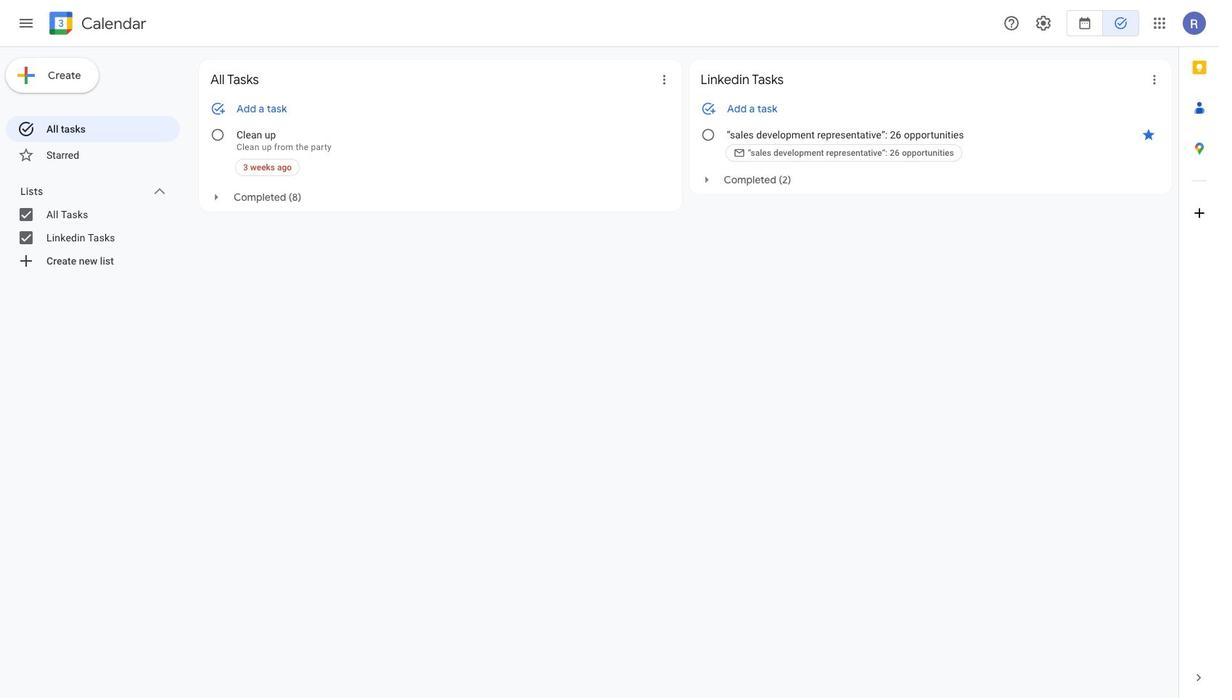 Task type: locate. For each thing, give the bounding box(es) containing it.
heading
[[78, 15, 147, 32]]

tasks sidebar image
[[17, 15, 35, 32]]

tab list
[[1179, 47, 1219, 658]]



Task type: vqa. For each thing, say whether or not it's contained in the screenshot.
Tasks Sidebar icon
yes



Task type: describe. For each thing, give the bounding box(es) containing it.
heading inside calendar element
[[78, 15, 147, 32]]

support menu image
[[1003, 15, 1020, 32]]

calendar element
[[46, 9, 147, 41]]

settings menu image
[[1035, 15, 1052, 32]]



